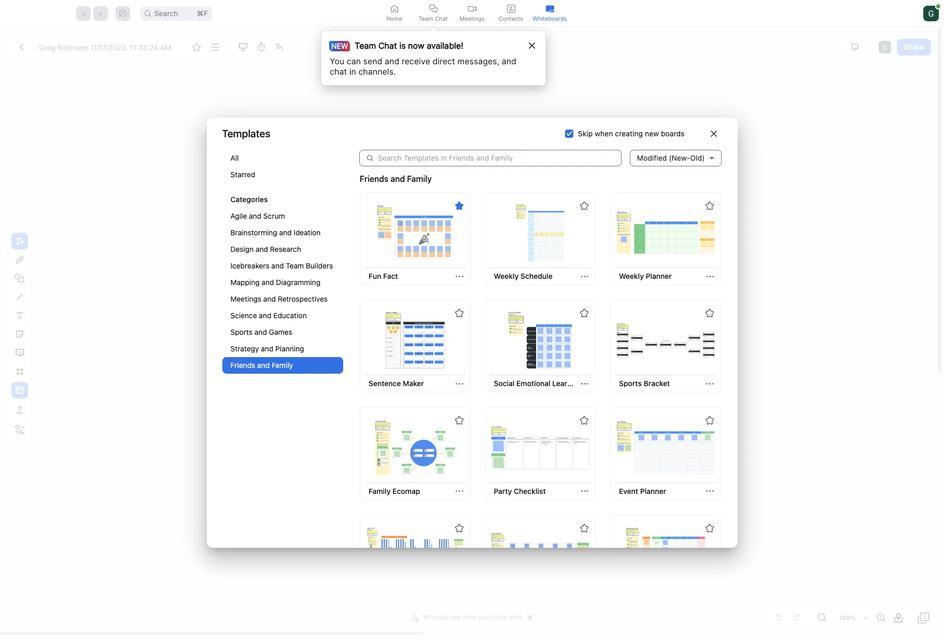 Task type: describe. For each thing, give the bounding box(es) containing it.
send
[[363, 56, 383, 66]]

receive
[[402, 56, 431, 66]]

team for team chat is now available! you can send and receive direct messages, and chat in channels.
[[355, 40, 376, 51]]

is
[[400, 40, 406, 51]]

direct
[[433, 56, 455, 66]]

contacts button
[[492, 0, 531, 26]]

close image
[[529, 43, 535, 49]]

magnifier image
[[145, 10, 151, 16]]

you
[[330, 56, 345, 66]]

online image
[[937, 4, 941, 8]]

⌘f
[[197, 9, 208, 17]]

home button
[[375, 0, 414, 26]]

channels.
[[359, 66, 396, 77]]

team chat is now available! you can send and receive direct messages, and chat in channels.
[[330, 40, 517, 77]]

whiteboards button
[[531, 0, 570, 26]]

magnifier image
[[145, 10, 151, 16]]

chat for team chat is now available! you can send and receive direct messages, and chat in channels.
[[379, 40, 397, 51]]

chat
[[330, 66, 347, 77]]

messages,
[[458, 56, 500, 66]]

team chat button
[[414, 0, 453, 26]]

2 and from the left
[[502, 56, 517, 66]]

close image
[[529, 43, 535, 49]]

meetings button
[[453, 0, 492, 26]]

can
[[347, 56, 361, 66]]



Task type: vqa. For each thing, say whether or not it's contained in the screenshot.
Close icon
yes



Task type: locate. For each thing, give the bounding box(es) containing it.
0 horizontal spatial and
[[385, 56, 400, 66]]

chat for team chat
[[435, 15, 448, 22]]

team chat
[[419, 15, 448, 22]]

tooltip containing team chat is now available! you can send and receive direct messages, and chat in channels.
[[321, 26, 546, 86]]

team chat is now available! element
[[333, 39, 464, 52]]

and
[[385, 56, 400, 66], [502, 56, 517, 66]]

team chat image
[[429, 4, 438, 13]]

now
[[408, 40, 425, 51]]

chat left is
[[379, 40, 397, 51]]

team chat image
[[429, 4, 438, 13]]

team up send
[[355, 40, 376, 51]]

avatar image
[[924, 5, 940, 21]]

0 horizontal spatial team
[[355, 40, 376, 51]]

chat down team chat image
[[435, 15, 448, 22]]

home small image
[[390, 4, 399, 13]]

chat
[[435, 15, 448, 22], [379, 40, 397, 51]]

whiteboard small image
[[546, 4, 554, 13], [546, 4, 554, 13]]

online image
[[937, 4, 941, 8]]

1 and from the left
[[385, 56, 400, 66]]

whiteboards
[[533, 15, 567, 22]]

team inside button
[[419, 15, 434, 22]]

1 horizontal spatial and
[[502, 56, 517, 66]]

0 vertical spatial team
[[419, 15, 434, 22]]

0 horizontal spatial chat
[[379, 40, 397, 51]]

home
[[387, 15, 403, 22]]

home small image
[[390, 4, 399, 13]]

tooltip
[[321, 26, 546, 86]]

1 vertical spatial team
[[355, 40, 376, 51]]

search
[[154, 9, 178, 17]]

tab list containing home
[[375, 0, 570, 26]]

video on image
[[468, 4, 477, 13], [468, 4, 477, 13]]

team inside team chat is now available! you can send and receive direct messages, and chat in channels.
[[355, 40, 376, 51]]

team for team chat
[[419, 15, 434, 22]]

profile contact image
[[507, 4, 515, 13], [507, 4, 515, 13]]

tab list
[[375, 0, 570, 26]]

you can send and receive direct messages, and chat in channels. element
[[330, 56, 527, 77]]

meetings
[[460, 15, 485, 22]]

and down team chat is now available! 'element'
[[385, 56, 400, 66]]

1 vertical spatial chat
[[379, 40, 397, 51]]

chat inside button
[[435, 15, 448, 22]]

1 horizontal spatial chat
[[435, 15, 448, 22]]

team down team chat icon
[[419, 15, 434, 22]]

in
[[350, 66, 356, 77]]

and right messages, in the top of the page
[[502, 56, 517, 66]]

0 vertical spatial chat
[[435, 15, 448, 22]]

team
[[419, 15, 434, 22], [355, 40, 376, 51]]

chat inside team chat is now available! you can send and receive direct messages, and chat in channels.
[[379, 40, 397, 51]]

contacts
[[499, 15, 524, 22]]

available!
[[427, 40, 464, 51]]

1 horizontal spatial team
[[419, 15, 434, 22]]



